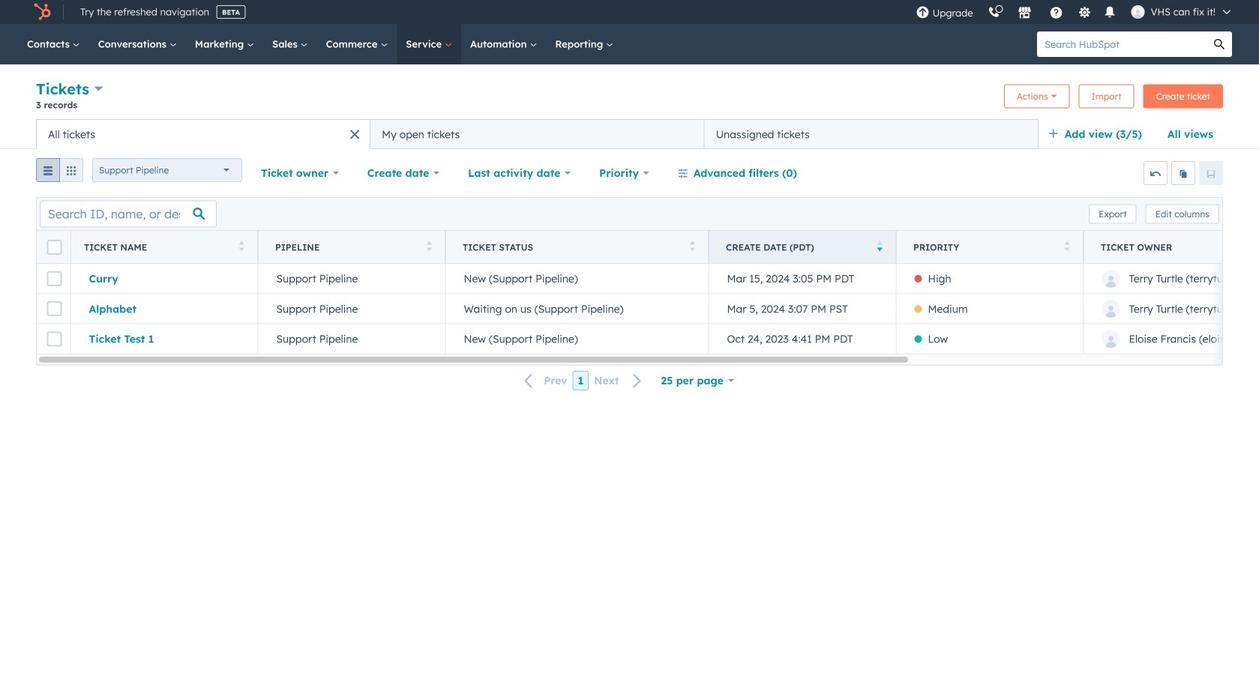 Task type: vqa. For each thing, say whether or not it's contained in the screenshot.
Filter by status:'s Filter
no



Task type: locate. For each thing, give the bounding box(es) containing it.
pagination navigation
[[516, 371, 651, 391]]

1 horizontal spatial press to sort. image
[[427, 241, 432, 252]]

0 horizontal spatial press to sort. image
[[690, 241, 695, 252]]

2 press to sort. image from the left
[[1065, 241, 1071, 252]]

1 press to sort. image from the left
[[239, 241, 245, 252]]

press to sort. image for fourth press to sort. element from the right
[[239, 241, 245, 252]]

1 press to sort. image from the left
[[690, 241, 695, 252]]

descending sort. press to sort ascending. element
[[877, 241, 883, 254]]

3 press to sort. element from the left
[[690, 241, 695, 254]]

1 horizontal spatial press to sort. image
[[1065, 241, 1071, 252]]

Search HubSpot search field
[[1038, 32, 1207, 57]]

press to sort. element
[[239, 241, 245, 254], [427, 241, 432, 254], [690, 241, 695, 254], [1065, 241, 1071, 254]]

banner
[[36, 78, 1224, 119]]

0 horizontal spatial press to sort. image
[[239, 241, 245, 252]]

press to sort. image
[[690, 241, 695, 252], [1065, 241, 1071, 252]]

menu
[[909, 0, 1242, 24]]

2 press to sort. image from the left
[[427, 241, 432, 252]]

group
[[36, 158, 83, 188]]

4 press to sort. element from the left
[[1065, 241, 1071, 254]]

press to sort. image
[[239, 241, 245, 252], [427, 241, 432, 252]]

1 press to sort. element from the left
[[239, 241, 245, 254]]

descending sort. press to sort ascending. image
[[877, 241, 883, 252]]



Task type: describe. For each thing, give the bounding box(es) containing it.
Search ID, name, or description search field
[[40, 201, 217, 228]]

marketplaces image
[[1018, 7, 1032, 20]]

press to sort. image for third press to sort. element from the right
[[427, 241, 432, 252]]

press to sort. image for second press to sort. element from right
[[690, 241, 695, 252]]

press to sort. image for fourth press to sort. element from left
[[1065, 241, 1071, 252]]

2 press to sort. element from the left
[[427, 241, 432, 254]]

terry turtle image
[[1132, 5, 1145, 19]]



